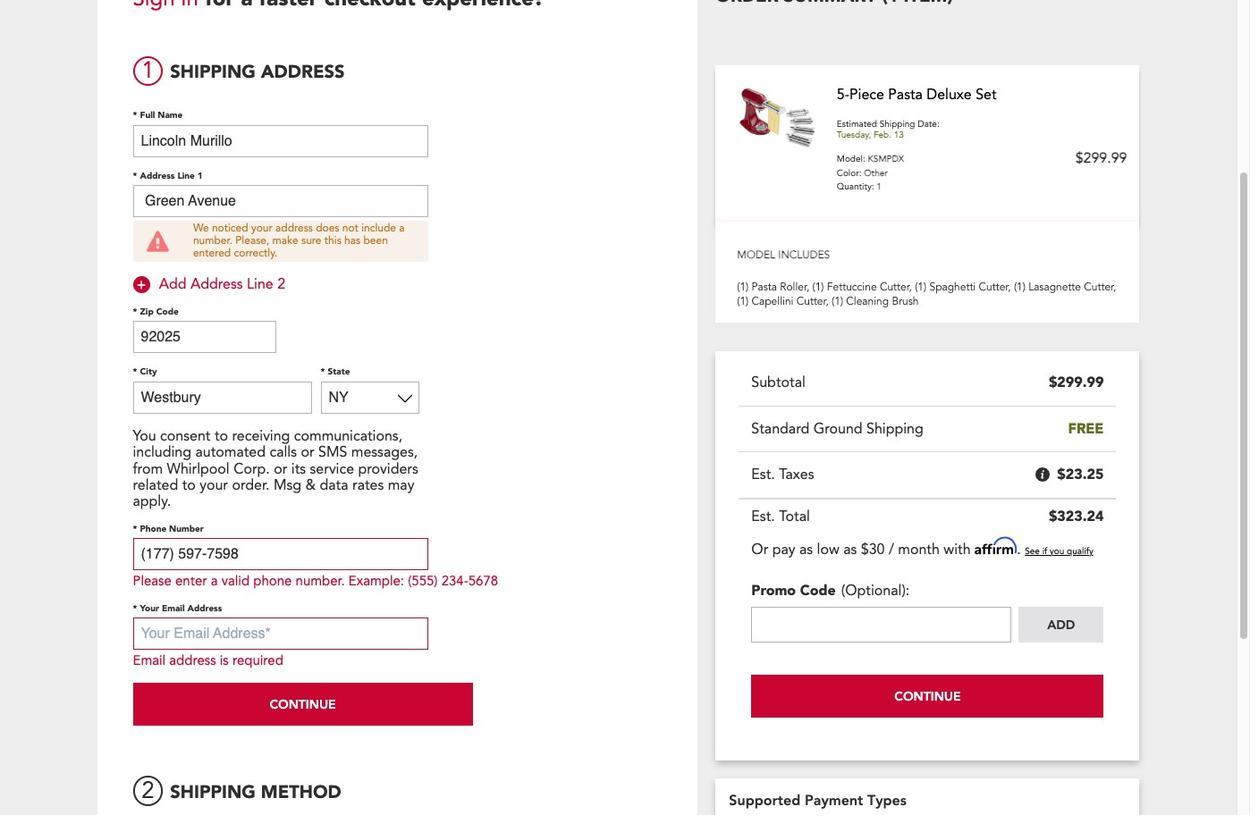 Task type: vqa. For each thing, say whether or not it's contained in the screenshot.
2nd lower from the right
no



Task type: describe. For each thing, give the bounding box(es) containing it.
brush
[[892, 295, 919, 309]]

$23.25
[[1058, 465, 1104, 485]]

we
[[193, 221, 209, 235]]

1 horizontal spatial pasta
[[889, 85, 923, 104]]

capellini
[[752, 295, 794, 309]]

(555)
[[408, 573, 438, 591]]

0 vertical spatial to
[[215, 427, 228, 446]]

receiving
[[232, 427, 290, 446]]

* for * state
[[321, 366, 325, 379]]

its
[[291, 460, 306, 479]]

order.
[[232, 476, 270, 496]]

0 horizontal spatial code
[[156, 306, 179, 318]]

or pay as low as $30 / month with affirm . see if you qualify
[[752, 537, 1094, 560]]

* city
[[133, 366, 157, 379]]

0 horizontal spatial continue button
[[133, 684, 473, 727]]

/
[[889, 540, 895, 560]]

1 vertical spatial address
[[169, 652, 216, 670]]

messages,
[[351, 443, 418, 463]]

add for add address line 2
[[159, 274, 187, 294]]

free
[[1069, 419, 1104, 439]]

13
[[894, 129, 904, 141]]

5678
[[469, 573, 498, 591]]

standard
[[752, 419, 810, 439]]

payment
[[805, 790, 864, 809]]

corp.
[[234, 460, 270, 479]]

email address is required alert
[[133, 652, 662, 670]]

model:
[[837, 153, 866, 166]]

example:
[[349, 573, 404, 591]]

cutter, right fettuccine
[[880, 280, 912, 295]]

address for shipping
[[261, 60, 345, 85]]

with
[[944, 540, 971, 560]]

number. inside the we noticed your address does not include a number. please, make sure this has been entered correctly.
[[193, 233, 233, 248]]

we noticed your address does not include a number. please, make sure this has been entered correctly.
[[193, 221, 405, 260]]

5-
[[837, 85, 850, 104]]

sure
[[302, 233, 322, 248]]

your inside the we noticed your address does not include a number. please, make sure this has been entered correctly.
[[251, 221, 273, 235]]

you
[[133, 427, 156, 446]]

lasagnette
[[1029, 280, 1082, 295]]

standard ground shipping
[[752, 419, 924, 439]]

feb.
[[874, 129, 892, 141]]

your
[[140, 603, 159, 615]]

est. taxes
[[752, 465, 815, 485]]

promo
[[752, 582, 796, 601]]

automated
[[195, 443, 266, 463]]

set
[[976, 85, 997, 104]]

whirlpool
[[167, 460, 230, 479]]

cutter, right spaghetti
[[979, 280, 1011, 295]]

1 horizontal spatial or
[[301, 443, 315, 463]]

if
[[1043, 546, 1048, 558]]

est. total
[[752, 508, 810, 527]]

Your Email Address email field
[[133, 618, 428, 651]]

$323.24
[[1049, 508, 1104, 527]]

this
[[325, 233, 342, 248]]

or
[[752, 540, 769, 560]]

address for *
[[140, 170, 175, 182]]

make
[[272, 233, 299, 248]]

* for * your email address
[[133, 603, 137, 615]]

entered
[[193, 246, 231, 260]]

(optional)
[[842, 582, 906, 601]]

1 as from the left
[[800, 540, 813, 560]]

234-
[[442, 573, 469, 591]]

ground
[[814, 419, 863, 439]]

0 horizontal spatial 1
[[141, 55, 154, 87]]

been
[[364, 233, 388, 248]]

0 horizontal spatial 2
[[141, 776, 154, 808]]

service
[[310, 460, 354, 479]]

1 horizontal spatial 1
[[198, 170, 203, 182]]

shipping method
[[170, 781, 342, 805]]

does
[[316, 221, 339, 235]]

model
[[737, 248, 776, 262]]

(1) pasta roller, (1) fettuccine cutter, (1) spaghetti cutter, (1) lasagnette cutter, (1) capellini cutter, (1) cleaning brush
[[737, 280, 1117, 309]]

Zip Code text field
[[133, 322, 276, 354]]

shipping inside estimated shipping date: tuesday, feb. 13
[[880, 118, 916, 131]]

line for 1
[[177, 170, 195, 182]]

phone
[[140, 523, 167, 536]]

promo code (optional)
[[752, 582, 906, 601]]

* for * address line 1
[[133, 170, 137, 182]]

0 vertical spatial 2
[[277, 274, 285, 294]]

other
[[864, 167, 888, 180]]

full
[[140, 109, 155, 122]]

phone
[[253, 573, 292, 591]]

not
[[342, 221, 359, 235]]

calls
[[270, 443, 297, 463]]

&
[[306, 476, 316, 496]]

address inside the we noticed your address does not include a number. please, make sure this has been entered correctly.
[[276, 221, 313, 235]]

see
[[1025, 546, 1040, 558]]

continue for left continue button
[[270, 697, 336, 713]]

state
[[328, 366, 350, 379]]

email address is required
[[133, 652, 283, 670]]

name
[[158, 109, 183, 122]]

correctly.
[[234, 246, 278, 260]]

low
[[817, 540, 840, 560]]

please,
[[236, 233, 270, 248]]

2 as from the left
[[844, 540, 857, 560]]

zip
[[140, 306, 154, 318]]

apply.
[[133, 492, 171, 512]]

1 vertical spatial email
[[133, 652, 166, 670]]

shipping up name
[[170, 60, 256, 85]]

* zip code
[[133, 306, 179, 318]]

ksmpdx
[[868, 153, 905, 166]]

subtotal
[[752, 373, 806, 393]]

please enter a valid phone number. example: (555) 234-5678 alert
[[133, 573, 662, 591]]

cutter, right lasagnette
[[1085, 280, 1117, 295]]

continue for right continue button
[[895, 688, 961, 705]]

month
[[898, 540, 940, 560]]

Address Line 1 text field
[[133, 186, 428, 218]]

* for * phone number
[[133, 523, 137, 536]]



Task type: locate. For each thing, give the bounding box(es) containing it.
1 vertical spatial number.
[[296, 573, 345, 591]]

address up the full name text field
[[261, 60, 345, 85]]

shipping right ground
[[867, 419, 924, 439]]

* phone number
[[133, 523, 204, 536]]

* for * city
[[133, 366, 137, 379]]

code right 'zip'
[[156, 306, 179, 318]]

1 up we
[[198, 170, 203, 182]]

address down * full name
[[140, 170, 175, 182]]

to
[[215, 427, 228, 446], [182, 476, 196, 496]]

est.
[[752, 465, 775, 485], [752, 508, 775, 527]]

1 vertical spatial your
[[200, 476, 228, 496]]

color:
[[837, 167, 862, 180]]

1 horizontal spatial continue button
[[752, 675, 1104, 718]]

address down address line 1 text field
[[276, 221, 313, 235]]

deluxe
[[927, 85, 972, 104]]

providers
[[358, 460, 419, 479]]

include
[[362, 221, 396, 235]]

related
[[133, 476, 178, 496]]

code
[[156, 306, 179, 318], [801, 582, 836, 601]]

0 horizontal spatial to
[[182, 476, 196, 496]]

1 vertical spatial est.
[[752, 508, 775, 527]]

taxes
[[779, 465, 815, 485]]

* left phone
[[133, 523, 137, 536]]

address down enter
[[187, 603, 222, 615]]

0 vertical spatial add
[[159, 274, 187, 294]]

* for * zip code
[[133, 306, 137, 318]]

0 vertical spatial email
[[162, 603, 185, 615]]

1 vertical spatial to
[[182, 476, 196, 496]]

address left is
[[169, 652, 216, 670]]

* your email address
[[133, 603, 222, 615]]

supported payment types
[[729, 790, 907, 809]]

add inside add button
[[1048, 617, 1076, 633]]

method
[[261, 781, 342, 805]]

your down automated
[[200, 476, 228, 496]]

+
[[137, 275, 146, 295]]

consent
[[160, 427, 211, 446]]

or left its
[[274, 460, 288, 479]]

1 est. from the top
[[752, 465, 775, 485]]

0 vertical spatial your
[[251, 221, 273, 235]]

0 vertical spatial line
[[177, 170, 195, 182]]

0 vertical spatial est.
[[752, 465, 775, 485]]

please
[[133, 573, 172, 591]]

fettuccine
[[827, 280, 877, 295]]

0 horizontal spatial or
[[274, 460, 288, 479]]

valid
[[222, 573, 250, 591]]

to right consent
[[215, 427, 228, 446]]

Full Name text field
[[133, 125, 428, 157]]

as right the low
[[844, 540, 857, 560]]

qualify
[[1067, 546, 1094, 558]]

number.
[[193, 233, 233, 248], [296, 573, 345, 591]]

a
[[399, 221, 405, 235], [211, 573, 218, 591]]

1 vertical spatial code
[[801, 582, 836, 601]]

1 vertical spatial a
[[211, 573, 218, 591]]

icon/error image
[[142, 230, 173, 252]]

as
[[800, 540, 813, 560], [844, 540, 857, 560]]

1 horizontal spatial line
[[247, 274, 274, 294]]

address down the entered at the left top of page
[[190, 274, 243, 294]]

est. left taxes
[[752, 465, 775, 485]]

estimated
[[837, 118, 878, 131]]

including
[[133, 443, 191, 463]]

shipping
[[170, 60, 256, 85], [880, 118, 916, 131], [867, 419, 924, 439], [170, 781, 256, 805]]

shipping left method
[[170, 781, 256, 805]]

1 horizontal spatial code
[[801, 582, 836, 601]]

pasta
[[889, 85, 923, 104], [752, 280, 777, 295]]

2 est. from the top
[[752, 508, 775, 527]]

email
[[162, 603, 185, 615], [133, 652, 166, 670]]

0 horizontal spatial address
[[169, 652, 216, 670]]

1 horizontal spatial add
[[1048, 617, 1076, 633]]

model: ksmpdx color: other quantity: 1
[[837, 153, 905, 193]]

cutter,
[[880, 280, 912, 295], [979, 280, 1011, 295], [1085, 280, 1117, 295], [797, 295, 829, 309]]

0 horizontal spatial continue
[[270, 697, 336, 713]]

$299.99
[[1076, 149, 1128, 169], [1049, 373, 1104, 393]]

* left your
[[133, 603, 137, 615]]

* left 'city'
[[133, 366, 137, 379]]

1 vertical spatial 2
[[141, 776, 154, 808]]

code down the low
[[801, 582, 836, 601]]

1 horizontal spatial 2
[[277, 274, 285, 294]]

continue button
[[752, 675, 1104, 718], [133, 684, 473, 727]]

required
[[233, 652, 283, 670]]

0 vertical spatial code
[[156, 306, 179, 318]]

.
[[1017, 540, 1021, 560]]

2 horizontal spatial 1
[[877, 181, 882, 193]]

0 horizontal spatial pasta
[[752, 280, 777, 295]]

add right +
[[159, 274, 187, 294]]

number. right phone
[[296, 573, 345, 591]]

pasta up date:
[[889, 85, 923, 104]]

caret down image
[[398, 392, 412, 406]]

Phone Number text field
[[133, 539, 428, 571]]

* full name
[[133, 109, 183, 122]]

* down * full name
[[133, 170, 137, 182]]

cleaning
[[847, 295, 889, 309]]

you
[[1050, 546, 1065, 558]]

your up correctly.
[[251, 221, 273, 235]]

est. for est. taxes
[[752, 465, 775, 485]]

email down your
[[133, 652, 166, 670]]

1 up full
[[141, 55, 154, 87]]

* left state
[[321, 366, 325, 379]]

cutter, right capellini
[[797, 295, 829, 309]]

0 vertical spatial pasta
[[889, 85, 923, 104]]

noticed
[[212, 221, 248, 235]]

city
[[140, 366, 157, 379]]

1 horizontal spatial a
[[399, 221, 405, 235]]

0 vertical spatial number.
[[193, 233, 233, 248]]

1 horizontal spatial to
[[215, 427, 228, 446]]

None text field
[[752, 607, 1012, 643]]

communications,
[[294, 427, 403, 446]]

1
[[141, 55, 154, 87], [198, 170, 203, 182], [877, 181, 882, 193]]

est. left the total
[[752, 508, 775, 527]]

0 horizontal spatial your
[[200, 476, 228, 496]]

0 vertical spatial a
[[399, 221, 405, 235]]

a inside the we noticed your address does not include a number. please, make sure this has been entered correctly.
[[399, 221, 405, 235]]

estimated shipping date: tuesday, feb. 13
[[837, 118, 940, 141]]

or right calls
[[301, 443, 315, 463]]

0 horizontal spatial as
[[800, 540, 813, 560]]

add button
[[1019, 607, 1104, 643]]

add down see if you qualify link
[[1048, 617, 1076, 633]]

as left the low
[[800, 540, 813, 560]]

* for * full name
[[133, 109, 137, 122]]

address for add
[[190, 274, 243, 294]]

1 vertical spatial $299.99
[[1049, 373, 1104, 393]]

total
[[779, 508, 810, 527]]

supported
[[729, 790, 801, 809]]

1 vertical spatial add
[[1048, 617, 1076, 633]]

line for 2
[[247, 274, 274, 294]]

your
[[251, 221, 273, 235], [200, 476, 228, 496]]

1 horizontal spatial your
[[251, 221, 273, 235]]

shipping left date:
[[880, 118, 916, 131]]

City text field
[[133, 382, 312, 414]]

1 horizontal spatial address
[[276, 221, 313, 235]]

to right "related"
[[182, 476, 196, 496]]

0 horizontal spatial add
[[159, 274, 187, 294]]

1 horizontal spatial continue
[[895, 688, 961, 705]]

line up we
[[177, 170, 195, 182]]

your inside you consent to receiving communications, including automated calls or sms messages, from whirlpool corp. or its service providers related to your order. msg & data rates may apply.
[[200, 476, 228, 496]]

1 horizontal spatial number.
[[296, 573, 345, 591]]

* left 'zip'
[[133, 306, 137, 318]]

quantity:
[[837, 181, 875, 193]]

pay
[[773, 540, 796, 560]]

affirm
[[975, 537, 1017, 555]]

a left valid
[[211, 573, 218, 591]]

0 horizontal spatial a
[[211, 573, 218, 591]]

add for add
[[1048, 617, 1076, 633]]

0 horizontal spatial line
[[177, 170, 195, 182]]

* state
[[321, 366, 350, 379]]

* left full
[[133, 109, 137, 122]]

1 horizontal spatial as
[[844, 540, 857, 560]]

rates
[[352, 476, 384, 496]]

includes
[[779, 248, 830, 262]]

see if you qualify link
[[1025, 546, 1094, 558]]

number. left please,
[[193, 233, 233, 248]]

you consent to receiving communications, including automated calls or sms messages, from whirlpool corp. or its service providers related to your order. msg & data rates may apply.
[[133, 427, 419, 512]]

number
[[169, 523, 204, 536]]

sms
[[319, 443, 347, 463]]

1 inside model: ksmpdx color: other quantity: 1
[[877, 181, 882, 193]]

line down correctly.
[[247, 274, 274, 294]]

email right your
[[162, 603, 185, 615]]

1 vertical spatial pasta
[[752, 280, 777, 295]]

$30
[[861, 540, 885, 560]]

model includes
[[737, 248, 830, 262]]

roller,
[[780, 280, 810, 295]]

shipping address
[[170, 60, 345, 85]]

0 vertical spatial $299.99
[[1076, 149, 1128, 169]]

1 down other
[[877, 181, 882, 193]]

1 vertical spatial line
[[247, 274, 274, 294]]

pasta inside (1) pasta roller, (1) fettuccine cutter, (1) spaghetti cutter, (1) lasagnette cutter, (1) capellini cutter, (1) cleaning brush
[[752, 280, 777, 295]]

5-piece pasta deluxe set image
[[737, 87, 819, 148]]

please enter a valid phone number. example: (555) 234-5678
[[133, 573, 498, 591]]

date:
[[918, 118, 940, 131]]

0 horizontal spatial number.
[[193, 233, 233, 248]]

0 vertical spatial address
[[276, 221, 313, 235]]

est. for est. total
[[752, 508, 775, 527]]

may
[[388, 476, 415, 496]]

a right the include
[[399, 221, 405, 235]]

tuesday,
[[837, 129, 872, 141]]

(1)
[[737, 280, 749, 295], [813, 280, 824, 295], [915, 280, 927, 295], [1014, 280, 1026, 295], [737, 295, 749, 309], [832, 295, 844, 309]]

pasta left roller,
[[752, 280, 777, 295]]

line
[[177, 170, 195, 182], [247, 274, 274, 294]]

piece
[[850, 85, 885, 104]]

add
[[159, 274, 187, 294], [1048, 617, 1076, 633]]



